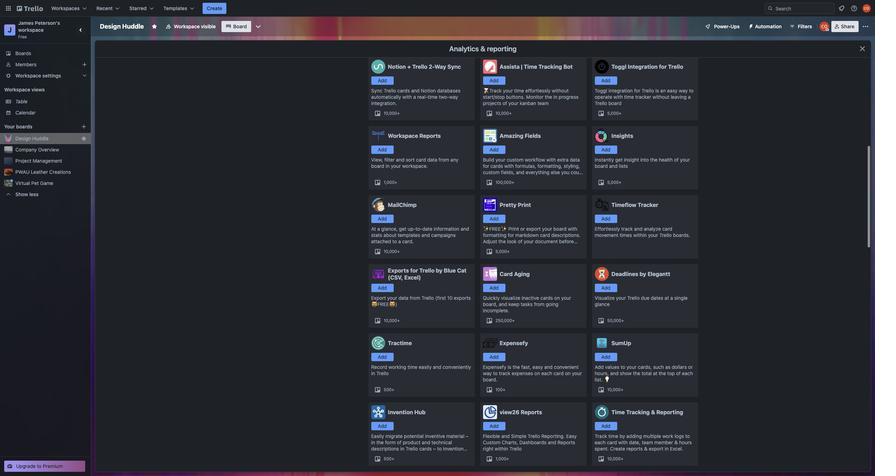 Task type: vqa. For each thing, say whether or not it's contained in the screenshot.
Get inside At a glance, get up-to-date information and stats about templates and campaigns attached to a card.
yes



Task type: locate. For each thing, give the bounding box(es) containing it.
1 500 from the top
[[384, 388, 392, 393]]

10,000 down 😻free😻)
[[384, 318, 397, 324]]

add for time tracking & reporting
[[602, 424, 611, 430]]

trello left '2-'
[[412, 64, 428, 70]]

1,000 for view26 reports
[[496, 457, 507, 462]]

0 horizontal spatial 1,000
[[384, 180, 395, 185]]

toggl for toggl integration for trello
[[612, 64, 627, 70]]

is left an
[[656, 88, 659, 94]]

10,000 + for exports for trello by blue cat (csv, excel)
[[384, 318, 400, 324]]

1,000 + down charts,
[[496, 457, 509, 462]]

time left "easily"
[[408, 365, 418, 370]]

quickly visualize inactive cards on your board, and keep tasks from going incomplete.
[[483, 295, 572, 314]]

1,000 down charts,
[[496, 457, 507, 462]]

into
[[641, 157, 649, 163]]

10,000 + for time tracking & reporting
[[608, 457, 624, 462]]

1 horizontal spatial invention
[[443, 446, 464, 452]]

design down recent popup button
[[100, 23, 121, 30]]

add button for assista | time tracking bot
[[483, 77, 506, 85]]

+ down keep
[[512, 318, 515, 324]]

formulas,
[[515, 163, 536, 169]]

j link
[[4, 24, 15, 36]]

monitor
[[526, 94, 544, 100]]

any
[[451, 157, 459, 163]]

expensefy inside expensefy is the fast, easy and convenient way to track expenses on each card on your board.
[[483, 365, 507, 370]]

a inside toggl integration for trello is an easy way to operate with time tracker without leaving a trello board
[[688, 94, 691, 100]]

keep
[[509, 302, 520, 308]]

elegantt
[[648, 271, 671, 278]]

time left two-
[[428, 94, 438, 100]]

of down 'buttons.' in the right of the page
[[503, 100, 507, 106]]

card
[[416, 157, 426, 163], [663, 226, 673, 232], [540, 232, 550, 238], [554, 371, 564, 377], [607, 440, 617, 446]]

card right analyze
[[663, 226, 673, 232]]

add button for time tracking & reporting
[[595, 423, 617, 431]]

christina overa (christinaovera) image
[[863, 4, 871, 13], [820, 22, 830, 31]]

10,000 for time tracking & reporting
[[608, 457, 621, 462]]

1 vertical spatial expensefy
[[483, 365, 507, 370]]

0 vertical spatial from
[[439, 157, 449, 163]]

0 vertical spatial create
[[207, 5, 222, 11]]

1 vertical spatial export
[[649, 446, 664, 452]]

your inside effortlessly track and analyze card movement times within your trello boards.
[[648, 232, 658, 238]]

add for workspace reports
[[378, 147, 387, 153]]

add button
[[371, 77, 394, 85], [483, 77, 506, 85], [595, 77, 617, 85], [371, 146, 394, 154], [483, 146, 506, 154], [595, 146, 617, 154], [371, 215, 394, 223], [483, 215, 506, 223], [595, 215, 617, 223], [371, 284, 394, 293], [483, 284, 506, 293], [595, 284, 617, 293], [371, 353, 394, 362], [483, 353, 506, 362], [595, 353, 617, 362], [371, 423, 394, 431], [483, 423, 506, 431], [595, 423, 617, 431]]

1 vertical spatial 1,000 +
[[496, 457, 509, 462]]

2 horizontal spatial data
[[570, 157, 580, 163]]

10,000 + for sumup
[[608, 388, 624, 393]]

add for expensefy
[[490, 354, 499, 360]]

+ for notion + trello 2-way sync
[[397, 111, 400, 116]]

10,000 for mailchimp
[[384, 249, 397, 254]]

recent
[[96, 5, 113, 11]]

+ for sumup
[[621, 388, 624, 393]]

add button for sumup
[[595, 353, 617, 362]]

2 vertical spatial 5,000
[[496, 249, 507, 254]]

card up the spent.
[[607, 440, 617, 446]]

add button for timeflow tracker
[[595, 215, 617, 223]]

0 horizontal spatial track
[[499, 371, 511, 377]]

0 vertical spatial 500 +
[[384, 388, 394, 393]]

1 vertical spatial is
[[508, 365, 512, 370]]

2 vertical spatial 5,000 +
[[496, 249, 510, 254]]

2 horizontal spatial reports
[[558, 440, 576, 446]]

0 horizontal spatial without
[[552, 88, 569, 94]]

+ down 'working'
[[392, 388, 394, 393]]

visualize your trello due dates at a single glance
[[595, 295, 688, 308]]

team down monitor
[[538, 100, 549, 106]]

2 horizontal spatial way
[[679, 88, 688, 94]]

add for pretty print
[[490, 216, 499, 222]]

way up 'leaving'
[[679, 88, 688, 94]]

exports
[[388, 268, 409, 274]]

0 horizontal spatial easy
[[533, 365, 543, 370]]

time down integration
[[625, 94, 634, 100]]

cards inside quickly visualize inactive cards on your board, and keep tasks from going incomplete.
[[541, 295, 553, 301]]

add button for notion + trello 2-way sync
[[371, 77, 394, 85]]

tasks
[[521, 302, 533, 308]]

members
[[15, 62, 37, 67]]

track
[[622, 226, 633, 232], [499, 371, 511, 377]]

2 horizontal spatial by
[[640, 271, 647, 278]]

and inside easily migrate potential inventive material – in the form of product and technical descriptions in trello cards – to invention hub.
[[422, 440, 430, 446]]

2 horizontal spatial each
[[682, 371, 693, 377]]

1 vertical spatial design
[[15, 136, 31, 142]]

assista | time tracking bot
[[500, 64, 573, 70]]

card down convenient in the right of the page
[[554, 371, 564, 377]]

0 horizontal spatial design huddle
[[15, 136, 49, 142]]

time right track
[[609, 434, 619, 440]]

way inside toggl integration for trello is an easy way to operate with time tracker without leaving a trello board
[[679, 88, 688, 94]]

0 horizontal spatial by
[[436, 268, 443, 274]]

1 vertical spatial notion
[[421, 88, 436, 94]]

workspace for workspace visible
[[174, 23, 200, 29]]

your boards
[[4, 124, 32, 130]]

1 500 + from the top
[[384, 388, 394, 393]]

stats
[[371, 232, 382, 238]]

1 vertical spatial within
[[495, 446, 508, 452]]

going
[[546, 302, 559, 308]]

sync right way
[[448, 64, 461, 70]]

add up the instantly
[[602, 147, 611, 153]]

2 500 from the top
[[384, 457, 392, 462]]

cards
[[398, 88, 410, 94], [491, 163, 503, 169], [541, 295, 553, 301], [419, 446, 432, 452]]

to right an
[[689, 88, 694, 94]]

export
[[527, 226, 541, 232], [649, 446, 664, 452]]

– down technical
[[433, 446, 436, 452]]

add up quickly
[[490, 285, 499, 291]]

board
[[609, 100, 622, 106], [371, 163, 385, 169], [595, 163, 608, 169], [554, 226, 567, 232]]

1 horizontal spatial track
[[622, 226, 633, 232]]

0 vertical spatial expensefy
[[500, 340, 528, 347]]

workspaces button
[[47, 3, 91, 14]]

expensefy for expensefy
[[500, 340, 528, 347]]

0 vertical spatial is
[[656, 88, 659, 94]]

add for amazing fields
[[490, 147, 499, 153]]

workspace
[[18, 27, 44, 33]]

in inside the record working time easily and conveniently in trello
[[371, 371, 375, 377]]

analytics & reporting
[[449, 45, 517, 53]]

trello down charts,
[[510, 446, 522, 452]]

1 horizontal spatial create
[[610, 446, 626, 452]]

your inside the build your custom workflow with extra data for cards with formulas, formatting, styling, custom fields, and everything else you could need.
[[496, 157, 506, 163]]

workspace inside popup button
[[15, 73, 41, 79]]

1,000 + down filter
[[384, 180, 397, 185]]

add button for invention hub
[[371, 423, 394, 431]]

formatting,
[[538, 163, 563, 169]]

1 horizontal spatial design huddle
[[100, 23, 144, 30]]

huddle up company overview
[[32, 136, 49, 142]]

1 vertical spatial time
[[612, 410, 625, 416]]

1 horizontal spatial tracking
[[627, 410, 650, 416]]

with inside toggl integration for trello is an easy way to operate with time tracker without leaving a trello board
[[614, 94, 623, 100]]

trello inside effortlessly track and analyze card movement times within your trello boards.
[[660, 232, 672, 238]]

reports for view26 reports
[[521, 410, 542, 416]]

trello inside sync trello cards and notion databases automatically with a real-time two-way integration.
[[384, 88, 396, 94]]

1 horizontal spatial 1,000 +
[[496, 457, 509, 462]]

1 horizontal spatial without
[[653, 94, 670, 100]]

product
[[403, 440, 421, 446]]

0 horizontal spatial get
[[399, 226, 407, 232]]

migrate
[[386, 434, 403, 440]]

⌛track
[[483, 88, 502, 94]]

custom up formulas,
[[507, 157, 524, 163]]

add for view26 reports
[[490, 424, 499, 430]]

aging
[[514, 271, 530, 278]]

cards up going
[[541, 295, 553, 301]]

0 vertical spatial or
[[521, 226, 525, 232]]

of inside easily migrate potential inventive material – in the form of product and technical descriptions in trello cards – to invention hub.
[[397, 440, 402, 446]]

1 horizontal spatial export
[[649, 446, 664, 452]]

export up markdown
[[527, 226, 541, 232]]

add button up quickly
[[483, 284, 506, 293]]

board down operate
[[609, 100, 622, 106]]

trello up dashboards
[[528, 434, 540, 440]]

card inside expensefy is the fast, easy and convenient way to track expenses on each card on your board.
[[554, 371, 564, 377]]

add up values
[[602, 354, 611, 360]]

for inside the build your custom workflow with extra data for cards with formulas, formatting, styling, custom fields, and everything else you could need.
[[483, 163, 489, 169]]

timeflow tracker
[[612, 202, 659, 208]]

1 horizontal spatial at
[[665, 295, 669, 301]]

create right the spent.
[[610, 446, 626, 452]]

board up descriptions.
[[554, 226, 567, 232]]

and right "easily"
[[433, 365, 442, 370]]

your inside visualize your trello due dates at a single glance
[[616, 295, 626, 301]]

of inside ✨free✨ print or export your board with formatting for markdown card descriptions. adjust the look of your document before exporting.
[[518, 239, 523, 245]]

10,000 down attached
[[384, 249, 397, 254]]

and left analyze
[[634, 226, 643, 232]]

way
[[435, 64, 446, 70]]

1 vertical spatial create
[[610, 446, 626, 452]]

1 vertical spatial print
[[509, 226, 519, 232]]

add for deadlines by elegantt
[[602, 285, 611, 291]]

0 vertical spatial print
[[518, 202, 531, 208]]

sm image
[[746, 21, 756, 31]]

add for mailchimp
[[378, 216, 387, 222]]

card inside effortlessly track and analyze card movement times within your trello boards.
[[663, 226, 673, 232]]

invention inside easily migrate potential inventive material – in the form of product and technical descriptions in trello cards – to invention hub.
[[443, 446, 464, 452]]

1 vertical spatial design huddle
[[15, 136, 49, 142]]

and left sort
[[396, 157, 405, 163]]

build your custom workflow with extra data for cards with formulas, formatting, styling, custom fields, and everything else you could need.
[[483, 157, 584, 182]]

+ down show
[[621, 388, 624, 393]]

way inside sync trello cards and notion databases automatically with a real-time two-way integration.
[[449, 94, 458, 100]]

create up "visible"
[[207, 5, 222, 11]]

notion inside sync trello cards and notion databases automatically with a real-time two-way integration.
[[421, 88, 436, 94]]

1 vertical spatial 5,000 +
[[608, 180, 622, 185]]

add button up values
[[595, 353, 617, 362]]

health
[[659, 157, 673, 163]]

from inside "view, filter and sort card data from any board in your workspace."
[[439, 157, 449, 163]]

hub
[[415, 410, 426, 416]]

add button for mailchimp
[[371, 215, 394, 223]]

your
[[503, 88, 513, 94], [509, 100, 519, 106], [496, 157, 506, 163], [680, 157, 690, 163], [391, 163, 401, 169], [542, 226, 552, 232], [648, 232, 658, 238], [524, 239, 534, 245], [387, 295, 397, 301], [562, 295, 572, 301], [616, 295, 626, 301], [627, 365, 637, 370], [572, 371, 582, 377]]

or inside add values to your cards, such as dollars or hours, and show the total at the top of each list. 💡
[[689, 365, 693, 370]]

trello up automatically
[[384, 88, 396, 94]]

upgrade
[[16, 464, 36, 470]]

power-
[[715, 23, 731, 29]]

+ for pretty print
[[507, 249, 510, 254]]

+ down descriptions
[[392, 457, 394, 462]]

cards down build at the top right of the page
[[491, 163, 503, 169]]

design huddle inside 'link'
[[15, 136, 49, 142]]

show menu image
[[863, 23, 870, 30]]

1 vertical spatial sync
[[371, 88, 383, 94]]

2 vertical spatial reports
[[558, 440, 576, 446]]

workspace for workspace reports
[[388, 133, 418, 139]]

0 vertical spatial get
[[616, 157, 623, 163]]

card inside ✨free✨ print or export your board with formatting for markdown card descriptions. adjust the look of your document before exporting.
[[540, 232, 550, 238]]

trello inside the record working time easily and conveniently in trello
[[377, 371, 389, 377]]

boards.
[[673, 232, 690, 238]]

with up descriptions.
[[568, 226, 578, 232]]

0 horizontal spatial huddle
[[32, 136, 49, 142]]

design inside the board name 'text field'
[[100, 23, 121, 30]]

5,000 + down lists
[[608, 180, 622, 185]]

insights
[[612, 133, 634, 139]]

10,000 for assista | time tracking bot
[[496, 111, 509, 116]]

excel)
[[405, 275, 421, 281]]

0 horizontal spatial or
[[521, 226, 525, 232]]

0 vertical spatial sync
[[448, 64, 461, 70]]

in down filter
[[386, 163, 390, 169]]

and up the 'real-'
[[411, 88, 420, 94]]

invention down material
[[443, 446, 464, 452]]

0 vertical spatial time
[[524, 64, 538, 70]]

a left card. on the bottom left of the page
[[398, 239, 401, 245]]

0 vertical spatial tracking
[[539, 64, 562, 70]]

add for card aging
[[490, 285, 499, 291]]

0 vertical spatial invention
[[388, 410, 413, 416]]

add button for view26 reports
[[483, 423, 506, 431]]

the inside ✨free✨ print or export your board with formatting for markdown card descriptions. adjust the look of your document before exporting.
[[499, 239, 506, 245]]

1 horizontal spatial within
[[634, 232, 647, 238]]

to inside easily migrate potential inventive material – in the form of product and technical descriptions in trello cards – to invention hub.
[[437, 446, 442, 452]]

0 horizontal spatial from
[[410, 295, 421, 301]]

each down track
[[595, 440, 606, 446]]

0 horizontal spatial 1,000 +
[[384, 180, 397, 185]]

1 horizontal spatial 1,000
[[496, 457, 507, 462]]

1 horizontal spatial huddle
[[122, 23, 144, 30]]

toggl inside toggl integration for trello is an easy way to operate with time tracker without leaving a trello board
[[595, 88, 608, 94]]

0 vertical spatial export
[[527, 226, 541, 232]]

for inside toggl integration for trello is an easy way to operate with time tracker without leaving a trello board
[[634, 88, 641, 94]]

for up 'look'
[[508, 232, 514, 238]]

each right the expenses
[[542, 371, 553, 377]]

0 vertical spatial 5,000 +
[[608, 111, 622, 116]]

huddle inside the board name 'text field'
[[122, 23, 144, 30]]

tracker
[[636, 94, 652, 100]]

multiple
[[644, 434, 661, 440]]

add for toggl integration for trello
[[602, 78, 611, 84]]

the inside easily migrate potential inventive material – in the form of product and technical descriptions in trello cards – to invention hub.
[[377, 440, 384, 446]]

+ for mailchimp
[[397, 249, 400, 254]]

team
[[538, 100, 549, 106], [642, 440, 653, 446]]

search image
[[768, 6, 773, 11]]

tracking
[[539, 64, 562, 70], [627, 410, 650, 416]]

at inside visualize your trello due dates at a single glance
[[665, 295, 669, 301]]

each inside add values to your cards, such as dollars or hours, and show the total at the top of each list. 💡
[[682, 371, 693, 377]]

+ for invention hub
[[392, 457, 394, 462]]

500 for invention hub
[[384, 457, 392, 462]]

glance,
[[381, 226, 398, 232]]

with left date,
[[619, 440, 628, 446]]

dates
[[651, 295, 664, 301]]

0 vertical spatial huddle
[[122, 23, 144, 30]]

extra
[[557, 157, 569, 163]]

add button for toggl integration for trello
[[595, 77, 617, 85]]

data inside "view, filter and sort card data from any board in your workspace."
[[428, 157, 438, 163]]

0 vertical spatial –
[[466, 434, 469, 440]]

0 vertical spatial 1,000 +
[[384, 180, 397, 185]]

team down multiple
[[642, 440, 653, 446]]

500 + down 'working'
[[384, 388, 394, 393]]

sync up automatically
[[371, 88, 383, 94]]

10,000 + for assista | time tracking bot
[[496, 111, 512, 116]]

and down inventive
[[422, 440, 430, 446]]

+ for insights
[[619, 180, 622, 185]]

add up effortlessly
[[602, 216, 611, 222]]

to up hours
[[686, 434, 690, 440]]

the right into
[[651, 157, 658, 163]]

within inside flexible and simple trello reporting. easy custom charts, dashboards and reports right within trello
[[495, 446, 508, 452]]

of inside ⌛track your time effortlessly without start/stop buttons.  monitor the in progress projects of your kanban team
[[503, 100, 507, 106]]

1,000 + for view26 reports
[[496, 457, 509, 462]]

or inside ✨free✨ print or export your board with formatting for markdown card descriptions. adjust the look of your document before exporting.
[[521, 226, 525, 232]]

+ for workspace reports
[[395, 180, 397, 185]]

easy right fast,
[[533, 365, 543, 370]]

to down technical
[[437, 446, 442, 452]]

notion
[[388, 64, 406, 70], [421, 88, 436, 94]]

export inside ✨free✨ print or export your board with formatting for markdown card descriptions. adjust the look of your document before exporting.
[[527, 226, 541, 232]]

way inside expensefy is the fast, easy and convenient way to track expenses on each card on your board.
[[483, 371, 492, 377]]

1,000 +
[[384, 180, 397, 185], [496, 457, 509, 462]]

the down easily
[[377, 440, 384, 446]]

1 vertical spatial from
[[410, 295, 421, 301]]

and inside effortlessly track and analyze card movement times within your trello boards.
[[634, 226, 643, 232]]

add for invention hub
[[378, 424, 387, 430]]

1 vertical spatial custom
[[483, 170, 500, 175]]

add button for insights
[[595, 146, 617, 154]]

1 vertical spatial track
[[499, 371, 511, 377]]

+ down "fields,"
[[512, 180, 515, 185]]

add inside add values to your cards, such as dollars or hours, and show the total at the top of each list. 💡
[[595, 365, 604, 370]]

0 horizontal spatial custom
[[483, 170, 500, 175]]

2 vertical spatial way
[[483, 371, 492, 377]]

add up record
[[378, 354, 387, 360]]

0 vertical spatial 500
[[384, 388, 392, 393]]

add up glance,
[[378, 216, 387, 222]]

0 horizontal spatial –
[[433, 446, 436, 452]]

1 vertical spatial invention
[[443, 446, 464, 452]]

free
[[18, 34, 27, 39]]

and inside instantly get insight into the health of your board and lists
[[610, 163, 618, 169]]

1 vertical spatial or
[[689, 365, 693, 370]]

a left single at the right
[[671, 295, 673, 301]]

easy inside toggl integration for trello is an easy way to operate with time tracker without leaving a trello board
[[668, 88, 678, 94]]

print
[[518, 202, 531, 208], [509, 226, 519, 232]]

way down databases
[[449, 94, 458, 100]]

effortlessly
[[526, 88, 551, 94]]

adding
[[627, 434, 642, 440]]

2 500 + from the top
[[384, 457, 394, 462]]

could
[[571, 170, 584, 175]]

1 vertical spatial 500 +
[[384, 457, 394, 462]]

1 horizontal spatial reports
[[521, 410, 542, 416]]

+ down 'buttons.' in the right of the page
[[509, 111, 512, 116]]

reporting
[[487, 45, 517, 53]]

1 horizontal spatial or
[[689, 365, 693, 370]]

trello down record
[[377, 371, 389, 377]]

reports up "view, filter and sort card data from any board in your workspace."
[[420, 133, 441, 139]]

0 horizontal spatial create
[[207, 5, 222, 11]]

0 vertical spatial 5,000
[[608, 111, 619, 116]]

1 horizontal spatial by
[[620, 434, 625, 440]]

0 horizontal spatial is
[[508, 365, 512, 370]]

+ for toggl integration for trello
[[619, 111, 622, 116]]

by left blue
[[436, 268, 443, 274]]

1 horizontal spatial custom
[[507, 157, 524, 163]]

fields
[[525, 133, 541, 139]]

print inside ✨free✨ print or export your board with formatting for markdown card descriptions. adjust the look of your document before exporting.
[[509, 226, 519, 232]]

0 vertical spatial easy
[[668, 88, 678, 94]]

board down the instantly
[[595, 163, 608, 169]]

2 vertical spatial from
[[534, 302, 545, 308]]

0 horizontal spatial christina overa (christinaovera) image
[[820, 22, 830, 31]]

excel.
[[670, 446, 684, 452]]

trello left (first
[[422, 295, 434, 301]]

+ for amazing fields
[[512, 180, 515, 185]]

for inside exports for trello by blue cat (csv, excel)
[[410, 268, 418, 274]]

1 vertical spatial way
[[449, 94, 458, 100]]

databases
[[437, 88, 461, 94]]

1 vertical spatial at
[[653, 371, 658, 377]]

print up 'look'
[[509, 226, 519, 232]]

0 horizontal spatial each
[[542, 371, 553, 377]]

power-ups button
[[701, 21, 744, 32]]

your inside "export your data from trello (first 10 exports 😻free😻)"
[[387, 295, 397, 301]]

5,000 + down 'look'
[[496, 249, 510, 254]]

flexible and simple trello reporting. easy custom charts, dashboards and reports right within trello
[[483, 434, 577, 452]]

the up the expenses
[[513, 365, 520, 370]]

add button up easily
[[371, 423, 394, 431]]

for up the excel)
[[410, 268, 418, 274]]

+ for assista | time tracking bot
[[509, 111, 512, 116]]

card
[[500, 271, 513, 278]]

design huddle up company overview
[[15, 136, 49, 142]]

your inside quickly visualize inactive cards on your board, and keep tasks from going incomplete.
[[562, 295, 572, 301]]

1 vertical spatial easy
[[533, 365, 543, 370]]

is
[[656, 88, 659, 94], [508, 365, 512, 370]]

1 horizontal spatial each
[[595, 440, 606, 446]]

of right 'look'
[[518, 239, 523, 245]]

blue
[[444, 268, 456, 274]]

at a glance, get up-to-date information and stats about templates and campaigns attached to a card.
[[371, 226, 469, 245]]

Search field
[[765, 3, 835, 14]]

add button for expensefy
[[483, 353, 506, 362]]

deadlines by elegantt
[[612, 271, 671, 278]]

starred button
[[125, 3, 158, 14]]

top
[[668, 371, 675, 377]]

workspace up sort
[[388, 133, 418, 139]]

1 vertical spatial reports
[[521, 410, 542, 416]]

1 vertical spatial christina overa (christinaovera) image
[[820, 22, 830, 31]]

a left the 'real-'
[[413, 94, 416, 100]]

data
[[428, 157, 438, 163], [570, 157, 580, 163], [399, 295, 409, 301]]

data up workspace. on the left of the page
[[428, 157, 438, 163]]

print right pretty
[[518, 202, 531, 208]]

for inside ✨free✨ print or export your board with formatting for markdown card descriptions. adjust the look of your document before exporting.
[[508, 232, 514, 238]]

effortlessly
[[595, 226, 620, 232]]

toggl left integration at the right top
[[612, 64, 627, 70]]

document
[[535, 239, 558, 245]]

1 vertical spatial 500
[[384, 457, 392, 462]]

1 horizontal spatial sync
[[448, 64, 461, 70]]

workspace
[[174, 23, 200, 29], [15, 73, 41, 79], [4, 87, 30, 93], [388, 133, 418, 139]]

0 vertical spatial team
[[538, 100, 549, 106]]

trello down analyze
[[660, 232, 672, 238]]

in inside track time by adding multiple work logs to each card with date, team member & hours spent. create reports & export in excel.
[[665, 446, 669, 452]]

1 vertical spatial 1,000
[[496, 457, 507, 462]]

add button up build at the top right of the page
[[483, 146, 506, 154]]

10,000 + for mailchimp
[[384, 249, 400, 254]]

track up the times on the right of page
[[622, 226, 633, 232]]

0 vertical spatial christina overa (christinaovera) image
[[863, 4, 871, 13]]

add button for deadlines by elegantt
[[595, 284, 617, 293]]

add up flexible
[[490, 424, 499, 430]]

10,000
[[384, 111, 397, 116], [496, 111, 509, 116], [384, 249, 397, 254], [384, 318, 397, 324], [608, 388, 621, 393], [608, 457, 621, 462]]

boards
[[15, 50, 31, 56]]

easily migrate potential inventive material – in the form of product and technical descriptions in trello cards – to invention hub.
[[371, 434, 469, 459]]

0 vertical spatial design huddle
[[100, 23, 144, 30]]

5,000 down the instantly
[[608, 180, 619, 185]]

10,000 down integration.
[[384, 111, 397, 116]]

1 horizontal spatial from
[[439, 157, 449, 163]]

time inside toggl integration for trello is an easy way to operate with time tracker without leaving a trello board
[[625, 94, 634, 100]]

hours,
[[595, 371, 609, 377]]

1 horizontal spatial get
[[616, 157, 623, 163]]

add button up export
[[371, 284, 394, 293]]

1 vertical spatial huddle
[[32, 136, 49, 142]]

print for pretty
[[518, 202, 531, 208]]

10,000 + down attached
[[384, 249, 400, 254]]

table link
[[15, 98, 87, 105]]

in inside "view, filter and sort card data from any board in your workspace."
[[386, 163, 390, 169]]

500 + for invention hub
[[384, 457, 394, 462]]

0 vertical spatial at
[[665, 295, 669, 301]]

cards inside sync trello cards and notion databases automatically with a real-time two-way integration.
[[398, 88, 410, 94]]

and down reporting.
[[548, 440, 557, 446]]



Task type: describe. For each thing, give the bounding box(es) containing it.
your inside "view, filter and sort card data from any board in your workspace."
[[391, 163, 401, 169]]

50,000
[[608, 318, 622, 324]]

board link
[[221, 21, 251, 32]]

trello inside visualize your trello due dates at a single glance
[[628, 295, 640, 301]]

filter
[[385, 157, 395, 163]]

1,000 + for workspace reports
[[384, 180, 397, 185]]

design inside 'link'
[[15, 136, 31, 142]]

premium
[[43, 464, 63, 470]]

5,000 for insights
[[608, 180, 619, 185]]

the inside ⌛track your time effortlessly without start/stop buttons.  monitor the in progress projects of your kanban team
[[545, 94, 552, 100]]

each inside track time by adding multiple work logs to each card with date, team member & hours spent. create reports & export in excel.
[[595, 440, 606, 446]]

due
[[641, 295, 650, 301]]

potential
[[404, 434, 424, 440]]

amazing
[[500, 133, 524, 139]]

reports for workspace reports
[[420, 133, 441, 139]]

technical
[[432, 440, 452, 446]]

by inside track time by adding multiple work logs to each card with date, team member & hours spent. create reports & export in excel.
[[620, 434, 625, 440]]

board,
[[483, 302, 498, 308]]

0 horizontal spatial on
[[535, 371, 540, 377]]

about
[[384, 232, 397, 238]]

1 horizontal spatial christina overa (christinaovera) image
[[863, 4, 871, 13]]

incomplete.
[[483, 308, 510, 314]]

to inside at a glance, get up-to-date information and stats about templates and campaigns attached to a card.
[[393, 239, 397, 245]]

design huddle inside the board name 'text field'
[[100, 23, 144, 30]]

💡
[[604, 377, 611, 383]]

your boards with 5 items element
[[4, 123, 71, 131]]

design huddle link
[[15, 135, 78, 142]]

2-
[[429, 64, 435, 70]]

1 vertical spatial tracking
[[627, 410, 650, 416]]

record
[[371, 365, 387, 370]]

5,000 for pretty print
[[496, 249, 507, 254]]

project management link
[[15, 158, 87, 165]]

from inside quickly visualize inactive cards on your board, and keep tasks from going incomplete.
[[534, 302, 545, 308]]

time inside track time by adding multiple work logs to each card with date, team member & hours spent. create reports & export in excel.
[[609, 434, 619, 440]]

team inside track time by adding multiple work logs to each card with date, team member & hours spent. create reports & export in excel.
[[642, 440, 653, 446]]

the left total
[[633, 371, 641, 377]]

from inside "export your data from trello (first 10 exports 😻free😻)"
[[410, 295, 421, 301]]

card inside "view, filter and sort card data from any board in your workspace."
[[416, 157, 426, 163]]

toggl for toggl integration for trello is an easy way to operate with time tracker without leaving a trello board
[[595, 88, 608, 94]]

& left the reporting
[[651, 410, 655, 416]]

tracker
[[638, 202, 659, 208]]

for right integration at the right top
[[659, 64, 667, 70]]

adjust
[[483, 239, 497, 245]]

trello up tracker
[[642, 88, 654, 94]]

attached
[[371, 239, 391, 245]]

and inside the build your custom workflow with extra data for cards with formulas, formatting, styling, custom fields, and everything else you could need.
[[516, 170, 525, 175]]

pwau leather creations link
[[15, 169, 87, 176]]

inventive
[[425, 434, 445, 440]]

& right analytics
[[481, 45, 486, 53]]

material
[[447, 434, 465, 440]]

to right "upgrade"
[[37, 464, 42, 470]]

add button for tractime
[[371, 353, 394, 362]]

0 vertical spatial notion
[[388, 64, 406, 70]]

right
[[483, 446, 494, 452]]

visualize
[[595, 295, 615, 301]]

visible
[[201, 23, 216, 29]]

& right 'reports'
[[644, 446, 648, 452]]

this member is an admin of this board. image
[[826, 28, 829, 31]]

pretty
[[500, 202, 517, 208]]

leather
[[31, 169, 48, 175]]

board inside ✨free✨ print or export your board with formatting for markdown card descriptions. adjust the look of your document before exporting.
[[554, 226, 567, 232]]

with up formatting,
[[547, 157, 556, 163]]

such
[[653, 365, 664, 370]]

quickly
[[483, 295, 500, 301]]

insight
[[624, 157, 639, 163]]

add board image
[[81, 124, 87, 130]]

trello inside exports for trello by blue cat (csv, excel)
[[420, 268, 435, 274]]

timeflow
[[612, 202, 637, 208]]

way for expensefy
[[483, 371, 492, 377]]

board inside instantly get insight into the health of your board and lists
[[595, 163, 608, 169]]

descriptions.
[[552, 232, 581, 238]]

workspace for workspace settings
[[15, 73, 41, 79]]

recent button
[[92, 3, 124, 14]]

in down product
[[401, 446, 404, 452]]

✨free✨ print or export your board with formatting for markdown card descriptions. adjust the look of your document before exporting.
[[483, 226, 581, 251]]

0 notifications image
[[838, 4, 846, 13]]

toggl integration for trello
[[612, 64, 684, 70]]

back to home image
[[17, 3, 43, 14]]

1,000 for workspace reports
[[384, 180, 395, 185]]

instantly get insight into the health of your board and lists
[[595, 157, 690, 169]]

way for toggl integration for trello
[[679, 88, 688, 94]]

overview
[[38, 147, 59, 153]]

create inside track time by adding multiple work logs to each card with date, team member & hours spent. create reports & export in excel.
[[610, 446, 626, 452]]

+ for view26 reports
[[507, 457, 509, 462]]

leaving
[[671, 94, 687, 100]]

show
[[620, 371, 632, 377]]

reports inside flexible and simple trello reporting. easy custom charts, dashboards and reports right within trello
[[558, 440, 576, 446]]

print for ✨free✨
[[509, 226, 519, 232]]

easy inside expensefy is the fast, easy and convenient way to track expenses on each card on your board.
[[533, 365, 543, 370]]

with inside ✨free✨ print or export your board with formatting for markdown card descriptions. adjust the look of your document before exporting.
[[568, 226, 578, 232]]

add button for card aging
[[483, 284, 506, 293]]

get inside at a glance, get up-to-date information and stats about templates and campaigns attached to a card.
[[399, 226, 407, 232]]

visualize
[[501, 295, 521, 301]]

add button for exports for trello by blue cat (csv, excel)
[[371, 284, 394, 293]]

0 horizontal spatial time
[[524, 64, 538, 70]]

in down easily
[[371, 440, 375, 446]]

share
[[842, 23, 855, 29]]

mailchimp
[[388, 202, 417, 208]]

and inside quickly visualize inactive cards on your board, and keep tasks from going incomplete.
[[499, 302, 507, 308]]

add button for amazing fields
[[483, 146, 506, 154]]

1 horizontal spatial –
[[466, 434, 469, 440]]

expensefy is the fast, easy and convenient way to track expenses on each card on your board.
[[483, 365, 582, 383]]

workspace visible
[[174, 23, 216, 29]]

export
[[371, 295, 386, 301]]

and right the information
[[461, 226, 469, 232]]

view,
[[371, 157, 383, 163]]

starred icon image
[[81, 136, 87, 142]]

10
[[448, 295, 453, 301]]

with inside track time by adding multiple work logs to each card with date, team member & hours spent. create reports & export in excel.
[[619, 440, 628, 446]]

the down such
[[659, 371, 666, 377]]

0 vertical spatial custom
[[507, 157, 524, 163]]

to inside expensefy is the fast, easy and convenient way to track expenses on each card on your board.
[[493, 371, 498, 377]]

pet
[[31, 180, 39, 186]]

a inside sync trello cards and notion databases automatically with a real-time two-way integration.
[[413, 94, 416, 100]]

your
[[4, 124, 15, 130]]

5,000 + for pretty print
[[496, 249, 510, 254]]

+ for time tracking & reporting
[[621, 457, 624, 462]]

as
[[666, 365, 671, 370]]

your inside instantly get insight into the health of your board and lists
[[680, 157, 690, 163]]

1 horizontal spatial time
[[612, 410, 625, 416]]

add for notion + trello 2-way sync
[[378, 78, 387, 84]]

to inside add values to your cards, such as dollars or hours, and show the total at the top of each list. 💡
[[621, 365, 626, 370]]

filters
[[798, 23, 813, 29]]

+ for expensefy
[[503, 388, 506, 393]]

& up excel.
[[675, 440, 678, 446]]

😻free😻)
[[371, 302, 397, 308]]

customize views image
[[255, 23, 262, 30]]

amazing fields
[[500, 133, 541, 139]]

two-
[[439, 94, 449, 100]]

an
[[661, 88, 666, 94]]

of inside add values to your cards, such as dollars or hours, and show the total at the top of each list. 💡
[[677, 371, 681, 377]]

board inside "view, filter and sort card data from any board in your workspace."
[[371, 163, 385, 169]]

information
[[434, 226, 460, 232]]

time inside the record working time easily and conveniently in trello
[[408, 365, 418, 370]]

500 + for tractime
[[384, 388, 394, 393]]

flexible
[[483, 434, 500, 440]]

is inside expensefy is the fast, easy and convenient way to track expenses on each card on your board.
[[508, 365, 512, 370]]

5,000 + for insights
[[608, 180, 622, 185]]

and inside "view, filter and sort card data from any board in your workspace."
[[396, 157, 405, 163]]

+ left '2-'
[[407, 64, 411, 70]]

is inside toggl integration for trello is an easy way to operate with time tracker without leaving a trello board
[[656, 88, 659, 94]]

+ for card aging
[[512, 318, 515, 324]]

add button for workspace reports
[[371, 146, 394, 154]]

without inside ⌛track your time effortlessly without start/stop buttons.  monitor the in progress projects of your kanban team
[[552, 88, 569, 94]]

cards inside easily migrate potential inventive material – in the form of product and technical descriptions in trello cards – to invention hub.
[[419, 446, 432, 452]]

your inside add values to your cards, such as dollars or hours, and show the total at the top of each list. 💡
[[627, 365, 637, 370]]

10,000 + for notion + trello 2-way sync
[[384, 111, 400, 116]]

data inside "export your data from trello (first 10 exports 😻free😻)"
[[399, 295, 409, 301]]

+ for deadlines by elegantt
[[622, 318, 624, 324]]

add for assista | time tracking bot
[[490, 78, 499, 84]]

add for timeflow tracker
[[602, 216, 611, 222]]

dollars
[[672, 365, 687, 370]]

expensefy for expensefy is the fast, easy and convenient way to track expenses on each card on your board.
[[483, 365, 507, 370]]

with up "fields,"
[[505, 163, 514, 169]]

assista
[[500, 64, 520, 70]]

|
[[521, 64, 523, 70]]

and inside sync trello cards and notion databases automatically with a real-time two-way integration.
[[411, 88, 420, 94]]

instantly
[[595, 157, 614, 163]]

a right at
[[378, 226, 380, 232]]

add for exports for trello by blue cat (csv, excel)
[[378, 285, 387, 291]]

work
[[663, 434, 674, 440]]

team inside ⌛track your time effortlessly without start/stop buttons.  monitor the in progress projects of your kanban team
[[538, 100, 549, 106]]

5,000 for toggl integration for trello
[[608, 111, 619, 116]]

view26
[[500, 410, 520, 416]]

workspace visible button
[[161, 21, 220, 32]]

to inside track time by adding multiple work logs to each card with date, team member & hours spent. create reports & export in excel.
[[686, 434, 690, 440]]

(first
[[436, 295, 446, 301]]

500 for tractime
[[384, 388, 392, 393]]

within inside effortlessly track and analyze card movement times within your trello boards.
[[634, 232, 647, 238]]

50,000 +
[[608, 318, 624, 324]]

start/stop
[[483, 94, 505, 100]]

each inside expensefy is the fast, easy and convenient way to track expenses on each card on your board.
[[542, 371, 553, 377]]

workspace for workspace views
[[4, 87, 30, 93]]

on inside quickly visualize inactive cards on your board, and keep tasks from going incomplete.
[[555, 295, 560, 301]]

and down date
[[422, 232, 430, 238]]

easily
[[419, 365, 432, 370]]

markdown
[[516, 232, 539, 238]]

in inside ⌛track your time effortlessly without start/stop buttons.  monitor the in progress projects of your kanban team
[[554, 94, 558, 100]]

dashboards
[[520, 440, 547, 446]]

add for insights
[[602, 147, 611, 153]]

with inside sync trello cards and notion databases automatically with a real-time two-way integration.
[[403, 94, 412, 100]]

and inside expensefy is the fast, easy and convenient way to track expenses on each card on your board.
[[545, 365, 553, 370]]

10,000 for notion + trello 2-way sync
[[384, 111, 397, 116]]

times
[[620, 232, 632, 238]]

single
[[675, 295, 688, 301]]

simple
[[511, 434, 527, 440]]

and inside the record working time easily and conveniently in trello
[[433, 365, 442, 370]]

sync inside sync trello cards and notion databases automatically with a real-time two-way integration.
[[371, 88, 383, 94]]

trello down operate
[[595, 100, 607, 106]]

show less button
[[0, 189, 91, 200]]

export your data from trello (first 10 exports 😻free😻)
[[371, 295, 471, 308]]

+ for tractime
[[392, 388, 394, 393]]

10,000 for sumup
[[608, 388, 621, 393]]

add for sumup
[[602, 354, 611, 360]]

huddle inside 'link'
[[32, 136, 49, 142]]

exports for trello by blue cat (csv, excel)
[[388, 268, 467, 281]]

views
[[31, 87, 45, 93]]

track inside expensefy is the fast, easy and convenient way to track expenses on each card on your board.
[[499, 371, 511, 377]]

the inside expensefy is the fast, easy and convenient way to track expenses on each card on your board.
[[513, 365, 520, 370]]

open information menu image
[[851, 5, 858, 12]]

virtual pet game
[[15, 180, 53, 186]]

2 horizontal spatial on
[[565, 371, 571, 377]]

real-
[[417, 94, 428, 100]]

and inside add values to your cards, such as dollars or hours, and show the total at the top of each list. 💡
[[611, 371, 619, 377]]

of inside instantly get insight into the health of your board and lists
[[674, 157, 679, 163]]

power-ups
[[715, 23, 740, 29]]

at inside add values to your cards, such as dollars or hours, and show the total at the top of each list. 💡
[[653, 371, 658, 377]]

james peterson's workspace free
[[18, 20, 61, 39]]

add button for pretty print
[[483, 215, 506, 223]]

add for tractime
[[378, 354, 387, 360]]

10,000 for exports for trello by blue cat (csv, excel)
[[384, 318, 397, 324]]

board inside toggl integration for trello is an easy way to operate with time tracker without leaving a trello board
[[609, 100, 622, 106]]

cards inside the build your custom workflow with extra data for cards with formulas, formatting, styling, custom fields, and everything else you could need.
[[491, 163, 503, 169]]

workspace navigation collapse icon image
[[76, 25, 86, 35]]

star or unstar board image
[[152, 24, 157, 29]]

+ for exports for trello by blue cat (csv, excel)
[[397, 318, 400, 324]]

automation button
[[746, 21, 786, 32]]

trello inside "export your data from trello (first 10 exports 😻free😻)"
[[422, 295, 434, 301]]

get inside instantly get insight into the health of your board and lists
[[616, 157, 623, 163]]

5,000 + for toggl integration for trello
[[608, 111, 622, 116]]

everything
[[526, 170, 550, 175]]

your inside expensefy is the fast, easy and convenient way to track expenses on each card on your board.
[[572, 371, 582, 377]]

the inside instantly get insight into the health of your board and lists
[[651, 157, 658, 163]]

and up charts,
[[502, 434, 510, 440]]

Board name text field
[[96, 21, 147, 32]]

time inside ⌛track your time effortlessly without start/stop buttons.  monitor the in progress projects of your kanban team
[[515, 88, 524, 94]]

card inside track time by adding multiple work logs to each card with date, team member & hours spent. create reports & export in excel.
[[607, 440, 617, 446]]

trello up 'leaving'
[[668, 64, 684, 70]]

time inside sync trello cards and notion databases automatically with a real-time two-way integration.
[[428, 94, 438, 100]]

buttons.
[[506, 94, 525, 100]]

by inside exports for trello by blue cat (csv, excel)
[[436, 268, 443, 274]]

primary element
[[0, 0, 876, 17]]

track inside effortlessly track and analyze card movement times within your trello boards.
[[622, 226, 633, 232]]



